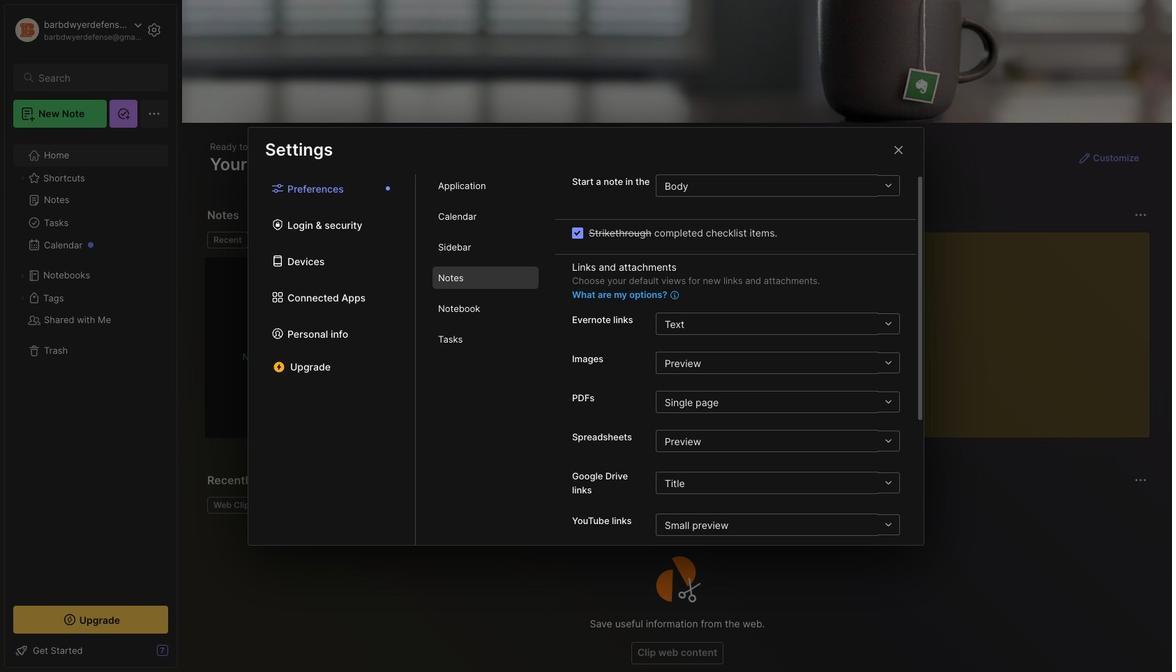 Task type: vqa. For each thing, say whether or not it's contained in the screenshot.
the rightmost What
no



Task type: describe. For each thing, give the bounding box(es) containing it.
Select30 checkbox
[[572, 227, 583, 238]]

settings image
[[146, 22, 163, 38]]

Choose default view option for Spreadsheets field
[[656, 430, 900, 452]]

Start writing… text field
[[858, 232, 1150, 426]]

close image
[[891, 141, 907, 158]]

Choose default view option for Evernote links field
[[656, 313, 900, 335]]

Choose default view option for PDFs field
[[656, 391, 900, 413]]

Start a new note in the body or title. field
[[656, 174, 900, 197]]

Choose default view option for Google Drive links field
[[656, 472, 900, 494]]



Task type: locate. For each thing, give the bounding box(es) containing it.
none search field inside main element
[[38, 69, 156, 86]]

expand notebooks image
[[18, 272, 27, 280]]

tab list
[[248, 174, 416, 545], [416, 174, 556, 545], [207, 232, 824, 248]]

tree inside main element
[[5, 136, 177, 593]]

tab
[[433, 174, 539, 197], [433, 205, 539, 228], [207, 232, 248, 248], [254, 232, 310, 248], [433, 236, 539, 258], [433, 267, 539, 289], [433, 297, 539, 320], [433, 328, 539, 350], [207, 497, 261, 514]]

tree
[[5, 136, 177, 593]]

main element
[[0, 0, 181, 672]]

expand tags image
[[18, 294, 27, 302]]

None search field
[[38, 69, 156, 86]]

Choose default view option for Images field
[[656, 352, 900, 374]]

Choose default view option for YouTube links field
[[656, 514, 900, 536]]

Search text field
[[38, 71, 156, 84]]



